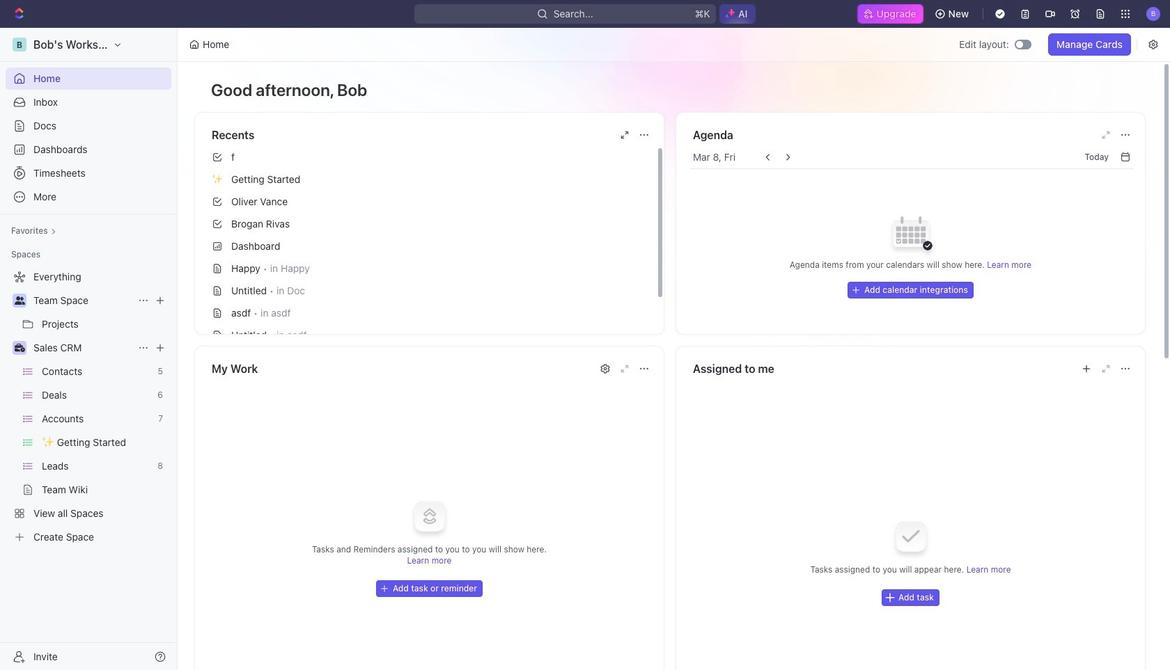 Task type: describe. For each thing, give the bounding box(es) containing it.
bob's workspace, , element
[[13, 38, 26, 52]]

sidebar navigation
[[0, 28, 180, 671]]

tree inside sidebar navigation
[[6, 266, 171, 549]]

business time image
[[14, 344, 25, 352]]



Task type: vqa. For each thing, say whether or not it's contained in the screenshot.
business time IMAGE
yes



Task type: locate. For each thing, give the bounding box(es) containing it.
user group image
[[14, 297, 25, 305]]

tree
[[6, 266, 171, 549]]



